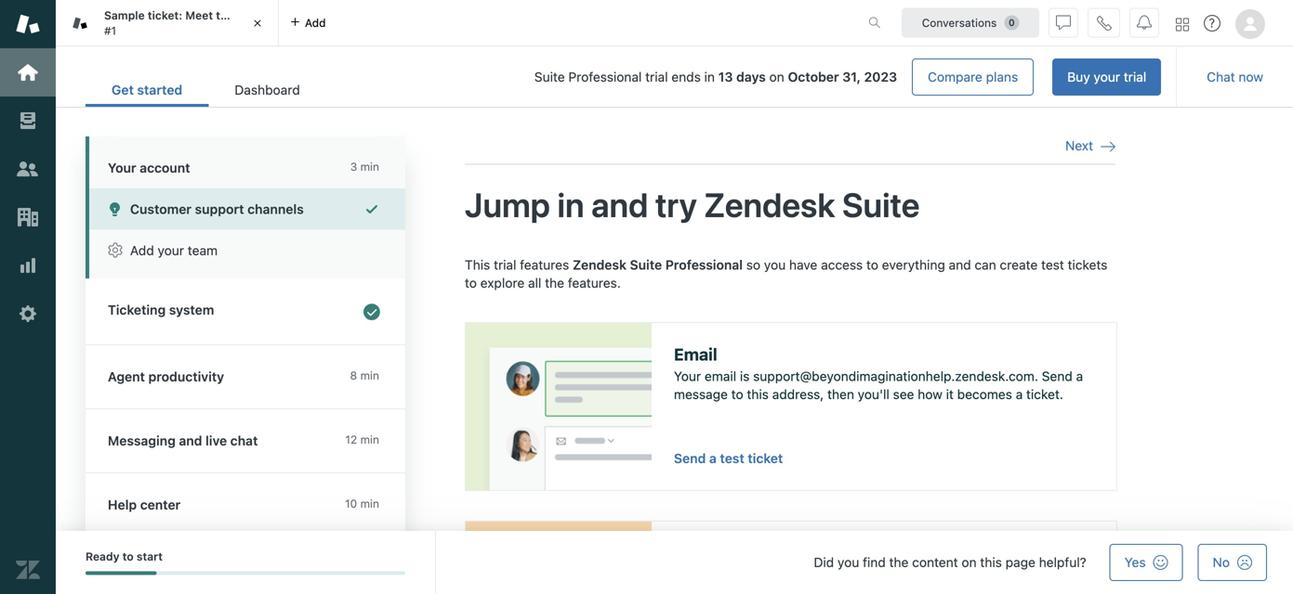 Task type: vqa. For each thing, say whether or not it's contained in the screenshot.
12:12
no



Task type: locate. For each thing, give the bounding box(es) containing it.
progress-bar progress bar
[[86, 572, 405, 576]]

1 horizontal spatial a
[[1016, 387, 1023, 403]]

send a test ticket link
[[674, 452, 783, 467]]

on
[[769, 69, 784, 85], [962, 555, 977, 571]]

the
[[216, 9, 234, 22], [545, 276, 564, 291], [889, 555, 909, 571]]

1 vertical spatial test
[[720, 452, 744, 467]]

test inside so you have access to everything and can create test tickets to explore all the features.
[[1041, 258, 1064, 273]]

have
[[789, 258, 818, 273]]

next
[[1065, 138, 1093, 153]]

1 vertical spatial your
[[674, 369, 701, 384]]

see
[[893, 387, 914, 403]]

1 vertical spatial the
[[545, 276, 564, 291]]

compare plans
[[928, 69, 1018, 85]]

the right meet
[[216, 9, 234, 22]]

0 horizontal spatial you
[[764, 258, 786, 273]]

button displays agent's chat status as invisible. image
[[1056, 15, 1071, 30]]

reporting image
[[16, 254, 40, 278]]

get help image
[[1204, 15, 1221, 32]]

0 horizontal spatial the
[[216, 9, 234, 22]]

to down is
[[731, 387, 743, 403]]

live
[[206, 434, 227, 449]]

add your team
[[130, 243, 218, 258]]

1 horizontal spatial zendesk
[[704, 185, 835, 224]]

1 vertical spatial a
[[1016, 387, 1023, 403]]

0 vertical spatial this
[[747, 387, 769, 403]]

zendesk support image
[[16, 12, 40, 36]]

0 vertical spatial you
[[764, 258, 786, 273]]

tab containing sample ticket: meet the ticket
[[56, 0, 279, 46]]

your account
[[108, 160, 190, 176]]

professional
[[568, 69, 642, 85], [665, 258, 743, 273]]

the right all
[[545, 276, 564, 291]]

this down is
[[747, 387, 769, 403]]

1 horizontal spatial chat
[[710, 544, 746, 564]]

section
[[341, 59, 1161, 96]]

region
[[465, 256, 1117, 595]]

1 vertical spatial you
[[838, 555, 859, 571]]

trial inside buy your trial button
[[1124, 69, 1146, 85]]

ticketing system button
[[86, 279, 402, 345]]

October 31, 2023 text field
[[788, 69, 897, 85]]

0 vertical spatial test
[[1041, 258, 1064, 273]]

trial for professional
[[645, 69, 668, 85]]

min right "12"
[[360, 434, 379, 447]]

started
[[137, 82, 182, 98]]

min right 10
[[360, 498, 379, 511]]

1 vertical spatial suite
[[842, 185, 920, 224]]

no
[[1213, 555, 1230, 571]]

this left page
[[980, 555, 1002, 571]]

a
[[1076, 369, 1083, 384], [1016, 387, 1023, 403], [709, 452, 717, 467]]

the inside so you have access to everything and can create test tickets to explore all the features.
[[545, 276, 564, 291]]

0 horizontal spatial test
[[720, 452, 744, 467]]

1 horizontal spatial in
[[704, 69, 715, 85]]

you right did
[[838, 555, 859, 571]]

organizations image
[[16, 205, 40, 230]]

send inside email your email is support@beyondimaginationhelp.zendesk.com. send a message to this address, then you'll see how it becomes a ticket.
[[1042, 369, 1073, 384]]

agent productivity
[[108, 370, 224, 385]]

your for add
[[158, 243, 184, 258]]

and
[[591, 185, 648, 224], [949, 258, 971, 273], [179, 434, 202, 449], [750, 544, 779, 564]]

your
[[1094, 69, 1120, 85], [158, 243, 184, 258]]

buy
[[1067, 69, 1090, 85]]

trial left ends
[[645, 69, 668, 85]]

trial down notifications icon
[[1124, 69, 1146, 85]]

0 vertical spatial professional
[[568, 69, 642, 85]]

the right find at the bottom of page
[[889, 555, 909, 571]]

0 horizontal spatial trial
[[494, 258, 516, 273]]

and left the can
[[949, 258, 971, 273]]

2 horizontal spatial trial
[[1124, 69, 1146, 85]]

0 vertical spatial zendesk
[[704, 185, 835, 224]]

did
[[814, 555, 834, 571]]

4 min from the top
[[360, 498, 379, 511]]

conversations button
[[902, 8, 1039, 38]]

min right 3
[[360, 160, 379, 173]]

ticket down address,
[[748, 452, 783, 467]]

in
[[704, 69, 715, 85], [557, 185, 584, 224]]

min right 8 at the left of page
[[360, 370, 379, 383]]

the for did you find the content on this page helpful?
[[889, 555, 909, 571]]

october
[[788, 69, 839, 85]]

and left try
[[591, 185, 648, 224]]

buy your trial button
[[1053, 59, 1161, 96]]

test down message
[[720, 452, 744, 467]]

13
[[718, 69, 733, 85]]

0 horizontal spatial a
[[709, 452, 717, 467]]

suite
[[534, 69, 565, 85], [842, 185, 920, 224], [630, 258, 662, 273]]

this
[[465, 258, 490, 273]]

3 min
[[350, 160, 379, 173]]

ticket right meet
[[237, 9, 268, 22]]

page
[[1006, 555, 1036, 571]]

to right access in the right of the page
[[866, 258, 878, 273]]

1 horizontal spatial this
[[980, 555, 1002, 571]]

1 vertical spatial professional
[[665, 258, 743, 273]]

find
[[863, 555, 886, 571]]

min for help center
[[360, 498, 379, 511]]

0 horizontal spatial in
[[557, 185, 584, 224]]

your inside "button"
[[158, 243, 184, 258]]

to down this
[[465, 276, 477, 291]]

tab
[[56, 0, 279, 46]]

1 horizontal spatial send
[[1042, 369, 1073, 384]]

agent
[[108, 370, 145, 385]]

support@beyondimaginationhelp.zendesk.com.
[[753, 369, 1038, 384]]

3 min from the top
[[360, 434, 379, 447]]

2 vertical spatial the
[[889, 555, 909, 571]]

ticket
[[237, 9, 268, 22], [748, 452, 783, 467]]

0 horizontal spatial your
[[108, 160, 136, 176]]

get started
[[112, 82, 182, 98]]

account
[[140, 160, 190, 176]]

send
[[1042, 369, 1073, 384], [674, 452, 706, 467]]

on right content
[[962, 555, 977, 571]]

0 horizontal spatial on
[[769, 69, 784, 85]]

2023
[[864, 69, 897, 85]]

zendesk
[[704, 185, 835, 224], [573, 258, 627, 273]]

zendesk products image
[[1176, 18, 1189, 31]]

0 vertical spatial send
[[1042, 369, 1073, 384]]

your
[[108, 160, 136, 176], [674, 369, 701, 384]]

tab list containing get started
[[86, 73, 326, 107]]

buy your trial
[[1067, 69, 1146, 85]]

chat
[[230, 434, 258, 449], [710, 544, 746, 564]]

dashboard
[[235, 82, 300, 98]]

and inside so you have access to everything and can create test tickets to explore all the features.
[[949, 258, 971, 273]]

explore
[[480, 276, 525, 291]]

ticket.
[[1026, 387, 1063, 403]]

example of email conversation inside of the ticketing system and the customer is asking the agent about reimbursement policy. image
[[466, 323, 652, 491]]

tab list
[[86, 73, 326, 107]]

min for messaging and live chat
[[360, 434, 379, 447]]

0 vertical spatial a
[[1076, 369, 1083, 384]]

it
[[946, 387, 954, 403]]

you for have
[[764, 258, 786, 273]]

your right buy
[[1094, 69, 1120, 85]]

10 min
[[345, 498, 379, 511]]

test
[[1041, 258, 1064, 273], [720, 452, 744, 467]]

8
[[350, 370, 357, 383]]

1 vertical spatial in
[[557, 185, 584, 224]]

you
[[764, 258, 786, 273], [838, 555, 859, 571]]

start
[[137, 551, 163, 564]]

you inside so you have access to everything and can create test tickets to explore all the features.
[[764, 258, 786, 273]]

zendesk image
[[16, 559, 40, 583]]

in right jump
[[557, 185, 584, 224]]

0 horizontal spatial suite
[[534, 69, 565, 85]]

the inside footer
[[889, 555, 909, 571]]

2 horizontal spatial the
[[889, 555, 909, 571]]

the inside sample ticket: meet the ticket #1
[[216, 9, 234, 22]]

zendesk up features.
[[573, 258, 627, 273]]

on right days
[[769, 69, 784, 85]]

0 horizontal spatial zendesk
[[573, 258, 627, 273]]

becomes
[[957, 387, 1012, 403]]

content
[[912, 555, 958, 571]]

1 vertical spatial your
[[158, 243, 184, 258]]

1 vertical spatial this
[[980, 555, 1002, 571]]

this trial features zendesk suite professional
[[465, 258, 743, 273]]

0 vertical spatial your
[[108, 160, 136, 176]]

0 vertical spatial suite
[[534, 69, 565, 85]]

customer support channels button
[[89, 189, 405, 230]]

1 vertical spatial send
[[674, 452, 706, 467]]

1 vertical spatial ticket
[[748, 452, 783, 467]]

0 vertical spatial ticket
[[237, 9, 268, 22]]

trial up explore
[[494, 258, 516, 273]]

0 vertical spatial chat
[[230, 434, 258, 449]]

your inside button
[[1094, 69, 1120, 85]]

add button
[[279, 0, 337, 46]]

min inside your account heading
[[360, 160, 379, 173]]

chat right the live
[[710, 544, 746, 564]]

messaging
[[783, 544, 871, 564]]

zendesk inside content-title region
[[704, 185, 835, 224]]

1 horizontal spatial suite
[[630, 258, 662, 273]]

10
[[345, 498, 357, 511]]

center
[[140, 498, 181, 513]]

chat now
[[1207, 69, 1263, 85]]

0 vertical spatial in
[[704, 69, 715, 85]]

send down message
[[674, 452, 706, 467]]

send up ticket.
[[1042, 369, 1073, 384]]

compare plans button
[[912, 59, 1034, 96]]

you right so
[[764, 258, 786, 273]]

2 horizontal spatial suite
[[842, 185, 920, 224]]

0 vertical spatial the
[[216, 9, 234, 22]]

your left account
[[108, 160, 136, 176]]

0 vertical spatial your
[[1094, 69, 1120, 85]]

zendesk up so
[[704, 185, 835, 224]]

1 vertical spatial zendesk
[[573, 258, 627, 273]]

#1
[[104, 24, 116, 37]]

1 horizontal spatial you
[[838, 555, 859, 571]]

1 horizontal spatial the
[[545, 276, 564, 291]]

2 vertical spatial a
[[709, 452, 717, 467]]

0 horizontal spatial this
[[747, 387, 769, 403]]

your inside email your email is support@beyondimaginationhelp.zendesk.com. send a message to this address, then you'll see how it becomes a ticket.
[[674, 369, 701, 384]]

content-title region
[[465, 183, 1116, 226]]

channels
[[247, 202, 304, 217]]

1 min from the top
[[360, 160, 379, 173]]

messaging
[[108, 434, 176, 449]]

in left 13
[[704, 69, 715, 85]]

email
[[674, 345, 717, 365]]

now
[[1239, 69, 1263, 85]]

professional left ends
[[568, 69, 642, 85]]

your up message
[[674, 369, 701, 384]]

1 horizontal spatial test
[[1041, 258, 1064, 273]]

get started image
[[16, 60, 40, 85]]

1 horizontal spatial on
[[962, 555, 977, 571]]

your right add
[[158, 243, 184, 258]]

2 min from the top
[[360, 370, 379, 383]]

1 vertical spatial chat
[[710, 544, 746, 564]]

add
[[305, 16, 326, 29]]

1 horizontal spatial your
[[1094, 69, 1120, 85]]

1 horizontal spatial trial
[[645, 69, 668, 85]]

test right create
[[1041, 258, 1064, 273]]

chat right live
[[230, 434, 258, 449]]

12 min
[[345, 434, 379, 447]]

all
[[528, 276, 541, 291]]

send a test ticket
[[674, 452, 783, 467]]

0 horizontal spatial your
[[158, 243, 184, 258]]

yes
[[1125, 555, 1146, 571]]

min
[[360, 160, 379, 173], [360, 370, 379, 383], [360, 434, 379, 447], [360, 498, 379, 511]]

professional left so
[[665, 258, 743, 273]]

ready to start
[[86, 551, 163, 564]]

so you have access to everything and can create test tickets to explore all the features.
[[465, 258, 1108, 291]]

1 horizontal spatial your
[[674, 369, 701, 384]]

0 horizontal spatial professional
[[568, 69, 642, 85]]

footer
[[56, 532, 1293, 595]]

and left did
[[750, 544, 779, 564]]

jump
[[465, 185, 550, 224]]

your inside heading
[[108, 160, 136, 176]]

0 horizontal spatial ticket
[[237, 9, 268, 22]]



Task type: describe. For each thing, give the bounding box(es) containing it.
add your team button
[[89, 230, 405, 271]]

meet
[[185, 9, 213, 22]]

then
[[827, 387, 854, 403]]

helpful?
[[1039, 555, 1087, 571]]

add
[[130, 243, 154, 258]]

live chat and messaging
[[674, 544, 871, 564]]

customers image
[[16, 157, 40, 181]]

message
[[674, 387, 728, 403]]

yes button
[[1110, 545, 1183, 582]]

to up progress bar image
[[122, 551, 134, 564]]

email your email is support@beyondimaginationhelp.zendesk.com. send a message to this address, then you'll see how it becomes a ticket.
[[674, 345, 1083, 403]]

your for buy
[[1094, 69, 1120, 85]]

help center
[[108, 498, 181, 513]]

2 horizontal spatial a
[[1076, 369, 1083, 384]]

conversations
[[922, 16, 997, 29]]

features
[[520, 258, 569, 273]]

progress bar image
[[86, 572, 157, 576]]

ends
[[672, 69, 701, 85]]

messaging and live chat
[[108, 434, 258, 449]]

ticket inside sample ticket: meet the ticket #1
[[237, 9, 268, 22]]

you'll
[[858, 387, 890, 403]]

ticketing
[[108, 303, 166, 318]]

and left live
[[179, 434, 202, 449]]

ticketing system
[[108, 303, 214, 318]]

can
[[975, 258, 996, 273]]

0 horizontal spatial chat
[[230, 434, 258, 449]]

system
[[169, 303, 214, 318]]

and inside content-title region
[[591, 185, 648, 224]]

plans
[[986, 69, 1018, 85]]

8 min
[[350, 370, 379, 383]]

min for your account
[[360, 160, 379, 173]]

example of conversation inside of messaging and the customer is asking the agent about changing the size of the retail order. image
[[466, 522, 652, 595]]

trial for your
[[1124, 69, 1146, 85]]

this inside email your email is support@beyondimaginationhelp.zendesk.com. send a message to this address, then you'll see how it becomes a ticket.
[[747, 387, 769, 403]]

min for agent productivity
[[360, 370, 379, 383]]

views image
[[16, 109, 40, 133]]

the for sample ticket: meet the ticket #1
[[216, 9, 234, 22]]

close image
[[248, 14, 267, 33]]

access
[[821, 258, 863, 273]]

customer
[[130, 202, 192, 217]]

chat now button
[[1192, 59, 1278, 96]]

customer support channels
[[130, 202, 304, 217]]

email
[[705, 369, 736, 384]]

section containing compare plans
[[341, 59, 1161, 96]]

0 vertical spatial on
[[769, 69, 784, 85]]

12
[[345, 434, 357, 447]]

support
[[195, 202, 244, 217]]

so
[[746, 258, 761, 273]]

3
[[350, 160, 357, 173]]

get
[[112, 82, 134, 98]]

31,
[[842, 69, 861, 85]]

next button
[[1065, 138, 1116, 155]]

live
[[674, 544, 706, 564]]

create
[[1000, 258, 1038, 273]]

dashboard tab
[[209, 73, 326, 107]]

admin image
[[16, 302, 40, 326]]

days
[[736, 69, 766, 85]]

2 vertical spatial suite
[[630, 258, 662, 273]]

suite inside content-title region
[[842, 185, 920, 224]]

your account heading
[[86, 137, 405, 189]]

sample ticket: meet the ticket #1
[[104, 9, 268, 37]]

0 horizontal spatial send
[[674, 452, 706, 467]]

compare
[[928, 69, 983, 85]]

how
[[918, 387, 943, 403]]

address,
[[772, 387, 824, 403]]

tabs tab list
[[56, 0, 849, 46]]

footer containing did you find the content on this page helpful?
[[56, 532, 1293, 595]]

sample
[[104, 9, 145, 22]]

everything
[[882, 258, 945, 273]]

did you find the content on this page helpful?
[[814, 555, 1087, 571]]

notifications image
[[1137, 15, 1152, 30]]

productivity
[[148, 370, 224, 385]]

1 horizontal spatial ticket
[[748, 452, 783, 467]]

is
[[740, 369, 750, 384]]

ready
[[86, 551, 119, 564]]

suite professional trial ends in 13 days on october 31, 2023
[[534, 69, 897, 85]]

in inside content-title region
[[557, 185, 584, 224]]

help
[[108, 498, 137, 513]]

region containing email
[[465, 256, 1117, 595]]

to inside email your email is support@beyondimaginationhelp.zendesk.com. send a message to this address, then you'll see how it becomes a ticket.
[[731, 387, 743, 403]]

you for find
[[838, 555, 859, 571]]

in inside section
[[704, 69, 715, 85]]

professional inside section
[[568, 69, 642, 85]]

jump in and try zendesk suite
[[465, 185, 920, 224]]

1 vertical spatial on
[[962, 555, 977, 571]]

ticket:
[[148, 9, 182, 22]]

main element
[[0, 0, 56, 595]]

1 horizontal spatial professional
[[665, 258, 743, 273]]

try
[[655, 185, 697, 224]]

no button
[[1198, 545, 1267, 582]]



